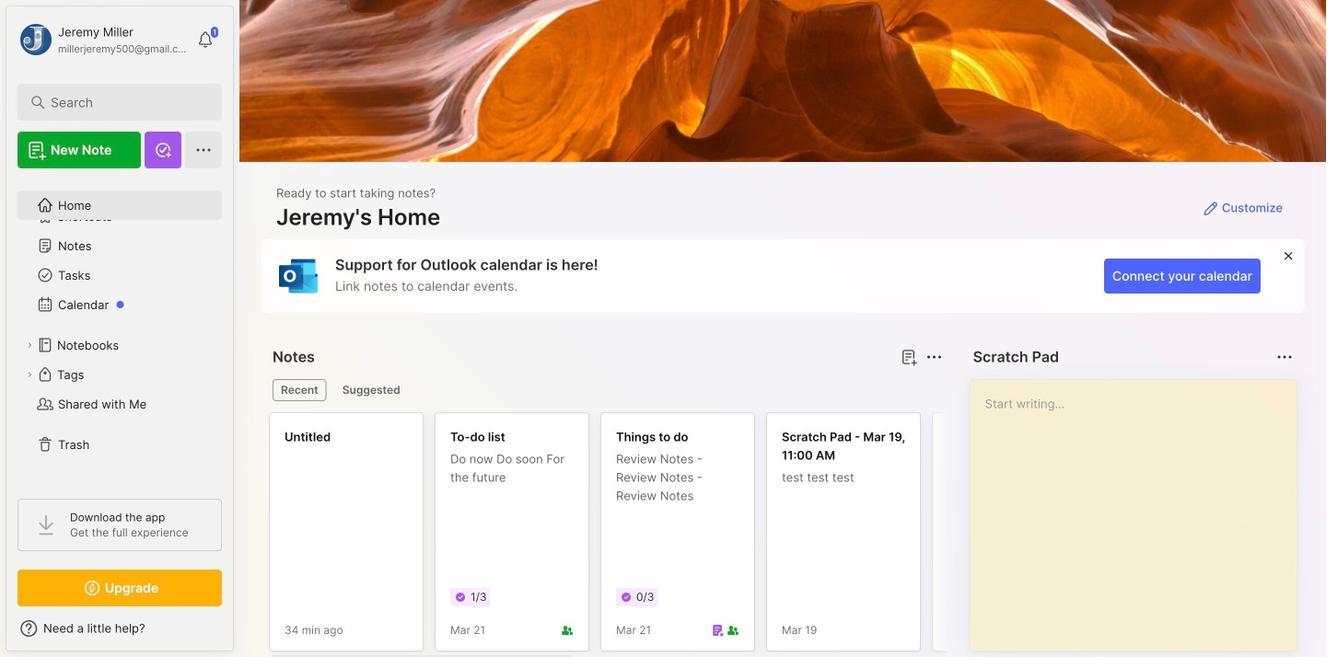 Task type: vqa. For each thing, say whether or not it's contained in the screenshot.
tree
yes



Task type: locate. For each thing, give the bounding box(es) containing it.
0 horizontal spatial tab
[[273, 380, 327, 402]]

None search field
[[51, 91, 198, 113]]

tab list
[[273, 380, 940, 402]]

WHAT'S NEW field
[[6, 615, 233, 644]]

More actions field
[[1273, 345, 1298, 370]]

row group
[[269, 413, 1327, 658]]

tree
[[6, 180, 233, 483]]

main element
[[0, 0, 240, 658]]

1 horizontal spatial tab
[[334, 380, 409, 402]]

2 tab from the left
[[334, 380, 409, 402]]

expand notebooks image
[[24, 340, 35, 351]]

1 tab from the left
[[273, 380, 327, 402]]

tab
[[273, 380, 327, 402], [334, 380, 409, 402]]

expand tags image
[[24, 370, 35, 381]]



Task type: describe. For each thing, give the bounding box(es) containing it.
Account field
[[18, 21, 188, 58]]

click to collapse image
[[233, 624, 246, 646]]

Search text field
[[51, 94, 198, 111]]

more actions image
[[1274, 346, 1296, 369]]

Start writing… text field
[[986, 381, 1296, 637]]

tree inside main element
[[6, 180, 233, 483]]

none search field inside main element
[[51, 91, 198, 113]]



